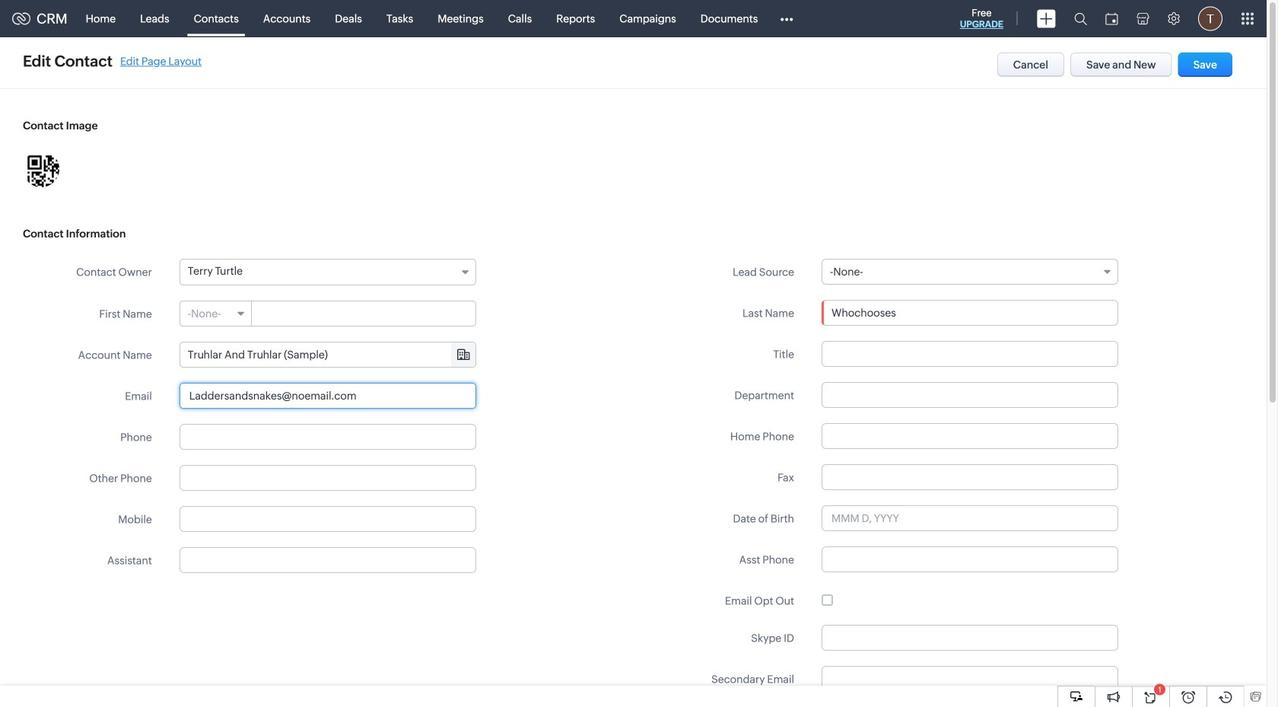 Task type: vqa. For each thing, say whether or not it's contained in the screenshot.
list containing Email Notifications
no



Task type: locate. For each thing, give the bounding box(es) containing it.
search element
[[1066, 0, 1097, 37]]

image image
[[23, 151, 59, 187]]

profile image
[[1199, 6, 1223, 31]]

None text field
[[253, 301, 476, 326], [822, 341, 1119, 367], [180, 343, 476, 367], [822, 382, 1119, 408], [822, 547, 1119, 572], [179, 547, 476, 573], [253, 301, 476, 326], [822, 341, 1119, 367], [180, 343, 476, 367], [822, 382, 1119, 408], [822, 547, 1119, 572], [179, 547, 476, 573]]

logo image
[[12, 13, 30, 25]]

None field
[[822, 259, 1119, 285], [180, 301, 252, 326], [180, 343, 476, 367], [822, 259, 1119, 285], [180, 301, 252, 326], [180, 343, 476, 367]]

None text field
[[822, 300, 1119, 326], [179, 383, 476, 409], [822, 423, 1119, 449], [179, 424, 476, 450], [822, 464, 1119, 490], [179, 465, 476, 491], [179, 506, 476, 532], [822, 625, 1119, 651], [822, 666, 1119, 692], [822, 300, 1119, 326], [179, 383, 476, 409], [822, 423, 1119, 449], [179, 424, 476, 450], [822, 464, 1119, 490], [179, 465, 476, 491], [179, 506, 476, 532], [822, 625, 1119, 651], [822, 666, 1119, 692]]

create menu element
[[1028, 0, 1066, 37]]



Task type: describe. For each thing, give the bounding box(es) containing it.
search image
[[1075, 12, 1088, 25]]

calendar image
[[1106, 13, 1119, 25]]

Other Modules field
[[771, 6, 803, 31]]

MMM D, YYYY text field
[[822, 505, 1119, 531]]

profile element
[[1190, 0, 1232, 37]]

create menu image
[[1037, 10, 1056, 28]]



